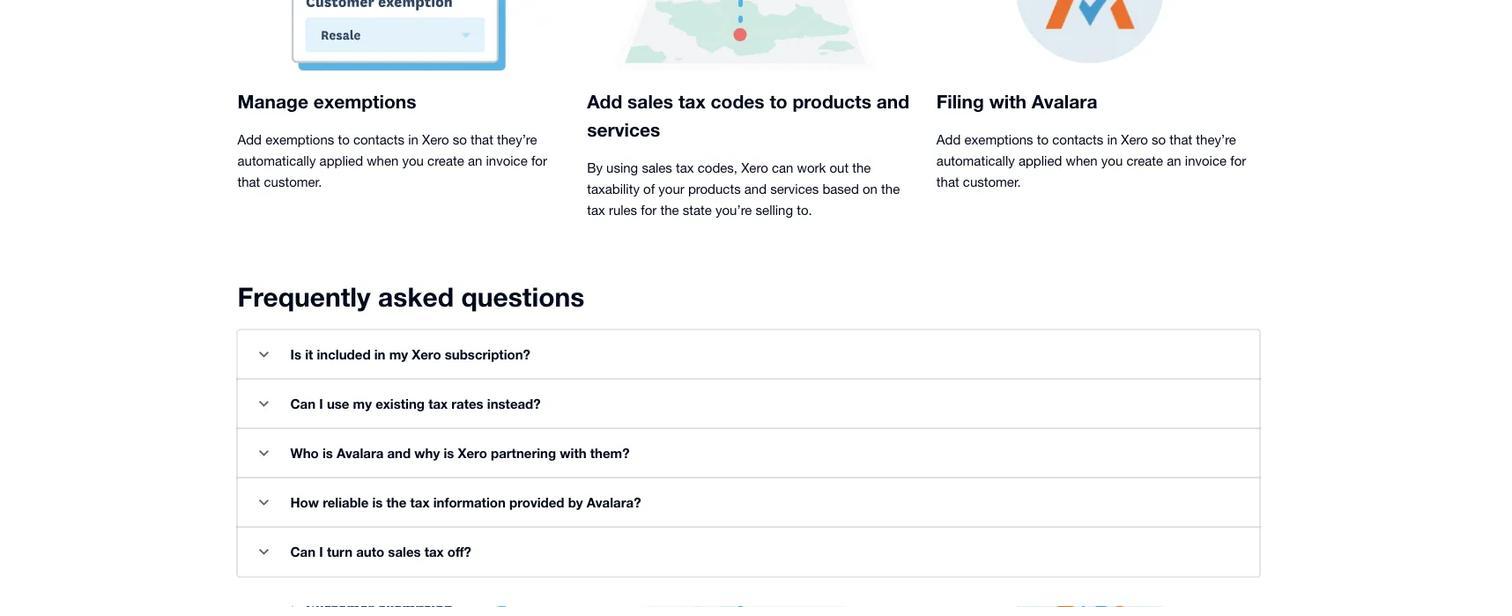 Task type: locate. For each thing, give the bounding box(es) containing it.
sales right auto
[[388, 545, 421, 560]]

contacts down the "filing with avalara"
[[1052, 132, 1103, 148]]

toggle image left is
[[259, 352, 269, 358]]

with right filing
[[989, 90, 1027, 112]]

and left filing
[[877, 90, 909, 112]]

tax inside the add sales tax codes to products and services
[[678, 90, 706, 112]]

rates
[[451, 397, 483, 412]]

can left turn
[[290, 545, 316, 560]]

to down the "filing with avalara"
[[1037, 132, 1049, 148]]

applied for exemptions
[[319, 153, 363, 169]]

1 horizontal spatial create
[[1126, 153, 1163, 169]]

sales
[[627, 90, 673, 112], [642, 160, 672, 176], [388, 545, 421, 560]]

1 customer. from the left
[[264, 174, 322, 190]]

auto
[[356, 545, 384, 560]]

exemptions
[[314, 90, 416, 112], [265, 132, 334, 148], [964, 132, 1033, 148]]

i left use
[[319, 397, 323, 412]]

2 vertical spatial toggle image
[[259, 549, 269, 556]]

1 horizontal spatial and
[[744, 182, 767, 197]]

add inside the add sales tax codes to products and services
[[587, 90, 622, 112]]

products inside the add sales tax codes to products and services
[[793, 90, 871, 112]]

can i turn auto sales tax off?
[[290, 545, 471, 560]]

toggle button left is
[[246, 337, 282, 373]]

toggle button left use
[[246, 387, 282, 422]]

1 horizontal spatial products
[[793, 90, 871, 112]]

0 horizontal spatial for
[[531, 153, 547, 169]]

1 horizontal spatial add
[[587, 90, 622, 112]]

2 when from the left
[[1066, 153, 1098, 169]]

i
[[319, 397, 323, 412], [319, 545, 323, 560]]

2 horizontal spatial is
[[444, 446, 454, 462]]

toggle image left use
[[259, 401, 269, 408]]

and up selling
[[744, 182, 767, 197]]

when down the "filing with avalara"
[[1066, 153, 1098, 169]]

1 so from the left
[[453, 132, 467, 148]]

tax left off?
[[424, 545, 444, 560]]

when for filing with avalara
[[1066, 153, 1098, 169]]

rules
[[609, 203, 637, 218]]

0 horizontal spatial is
[[322, 446, 333, 462]]

frequently
[[237, 281, 371, 313]]

1 horizontal spatial they're
[[1196, 132, 1236, 148]]

toggle button for how reliable is the tax information provided by avalara?
[[246, 485, 282, 521]]

contacts
[[353, 132, 404, 148], [1052, 132, 1103, 148]]

4 toggle button from the top
[[246, 485, 282, 521]]

questions
[[461, 281, 585, 313]]

0 horizontal spatial in
[[374, 347, 385, 363]]

them?
[[590, 446, 630, 462]]

1 vertical spatial can
[[290, 545, 316, 560]]

to
[[770, 90, 787, 112], [338, 132, 350, 148], [1037, 132, 1049, 148]]

products inside by using sales tax codes, xero can work out the taxability of your products and services based on the tax rules for the state you're selling to.
[[688, 182, 741, 197]]

0 horizontal spatial contacts
[[353, 132, 404, 148]]

avalara?
[[587, 495, 641, 511]]

products down codes, in the left top of the page
[[688, 182, 741, 197]]

add
[[587, 90, 622, 112], [237, 132, 262, 148], [936, 132, 961, 148]]

1 when from the left
[[367, 153, 399, 169]]

0 horizontal spatial an
[[468, 153, 482, 169]]

customer.
[[264, 174, 322, 190], [963, 174, 1021, 190]]

tax left rates at the left
[[428, 397, 448, 412]]

2 horizontal spatial add
[[936, 132, 961, 148]]

tax left rules
[[587, 203, 605, 218]]

1 horizontal spatial services
[[770, 182, 819, 197]]

my up existing
[[389, 347, 408, 363]]

that
[[471, 132, 493, 148], [1170, 132, 1192, 148], [237, 174, 260, 190], [936, 174, 959, 190]]

toggle button left how
[[246, 485, 282, 521]]

1 an from the left
[[468, 153, 482, 169]]

0 horizontal spatial when
[[367, 153, 399, 169]]

tax left codes
[[678, 90, 706, 112]]

filing with avalara
[[936, 90, 1097, 112]]

1 horizontal spatial you
[[1101, 153, 1123, 169]]

0 horizontal spatial applied
[[319, 153, 363, 169]]

add up by
[[587, 90, 622, 112]]

2 toggle image from the top
[[259, 451, 269, 457]]

2 customer. from the left
[[963, 174, 1021, 190]]

1 horizontal spatial so
[[1152, 132, 1166, 148]]

0 horizontal spatial they're
[[497, 132, 537, 148]]

is
[[322, 446, 333, 462], [444, 446, 454, 462], [372, 495, 383, 511]]

is it included in my xero subscription?
[[290, 347, 530, 363]]

contacts for filing with avalara
[[1052, 132, 1103, 148]]

1 horizontal spatial an
[[1167, 153, 1181, 169]]

2 toggle image from the top
[[259, 500, 269, 506]]

0 vertical spatial with
[[989, 90, 1027, 112]]

2 so from the left
[[1152, 132, 1166, 148]]

2 i from the top
[[319, 545, 323, 560]]

toggle image left how
[[259, 500, 269, 506]]

services up using
[[587, 119, 660, 141]]

add for manage exemptions
[[237, 132, 262, 148]]

0 vertical spatial services
[[587, 119, 660, 141]]

automatically for filing
[[936, 153, 1015, 169]]

0 horizontal spatial you
[[402, 153, 424, 169]]

2 an from the left
[[1167, 153, 1181, 169]]

xero inside by using sales tax codes, xero can work out the taxability of your products and services based on the tax rules for the state you're selling to.
[[741, 160, 768, 176]]

the right on
[[881, 182, 900, 197]]

products up out
[[793, 90, 871, 112]]

invoice for manage exemptions
[[486, 153, 528, 169]]

the right reliable
[[386, 495, 407, 511]]

applied
[[319, 153, 363, 169], [1018, 153, 1062, 169]]

2 they're from the left
[[1196, 132, 1236, 148]]

the
[[852, 160, 871, 176], [881, 182, 900, 197], [660, 203, 679, 218], [386, 495, 407, 511]]

you for manage exemptions
[[402, 153, 424, 169]]

1 contacts from the left
[[353, 132, 404, 148]]

they're for manage exemptions
[[497, 132, 537, 148]]

0 vertical spatial toggle image
[[259, 401, 269, 408]]

applied down manage exemptions
[[319, 153, 363, 169]]

2 horizontal spatial for
[[1230, 153, 1246, 169]]

is right why
[[444, 446, 454, 462]]

1 horizontal spatial contacts
[[1052, 132, 1103, 148]]

applied for with
[[1018, 153, 1062, 169]]

customer. for manage
[[264, 174, 322, 190]]

an for manage exemptions
[[468, 153, 482, 169]]

1 horizontal spatial my
[[389, 347, 408, 363]]

0 horizontal spatial create
[[427, 153, 464, 169]]

toggle button left who
[[246, 436, 282, 471]]

toggle image left turn
[[259, 549, 269, 556]]

1 horizontal spatial when
[[1066, 153, 1098, 169]]

customer. down the "filing with avalara"
[[963, 174, 1021, 190]]

sales up using
[[627, 90, 673, 112]]

1 you from the left
[[402, 153, 424, 169]]

provided
[[509, 495, 564, 511]]

1 toggle image from the top
[[259, 401, 269, 408]]

0 horizontal spatial invoice
[[486, 153, 528, 169]]

0 horizontal spatial and
[[387, 446, 411, 462]]

to.
[[797, 203, 812, 218]]

automatically down filing
[[936, 153, 1015, 169]]

toggle image
[[259, 352, 269, 358], [259, 500, 269, 506], [259, 549, 269, 556]]

can left use
[[290, 397, 316, 412]]

1 toggle image from the top
[[259, 352, 269, 358]]

to down manage exemptions
[[338, 132, 350, 148]]

applied down the "filing with avalara"
[[1018, 153, 1062, 169]]

1 they're from the left
[[497, 132, 537, 148]]

0 horizontal spatial add exemptions to contacts in xero so that they're automatically applied when you create an invoice for that customer.
[[237, 132, 547, 190]]

tax
[[678, 90, 706, 112], [676, 160, 694, 176], [587, 203, 605, 218], [428, 397, 448, 412], [410, 495, 430, 511], [424, 545, 444, 560]]

1 horizontal spatial avalara
[[1032, 90, 1097, 112]]

1 horizontal spatial customer.
[[963, 174, 1021, 190]]

toggle button left turn
[[246, 535, 282, 570]]

1 horizontal spatial add exemptions to contacts in xero so that they're automatically applied when you create an invoice for that customer.
[[936, 132, 1246, 190]]

an
[[468, 153, 482, 169], [1167, 153, 1181, 169]]

0 horizontal spatial products
[[688, 182, 741, 197]]

and left why
[[387, 446, 411, 462]]

i left turn
[[319, 545, 323, 560]]

2 vertical spatial sales
[[388, 545, 421, 560]]

0 vertical spatial can
[[290, 397, 316, 412]]

3 toggle image from the top
[[259, 549, 269, 556]]

1 applied from the left
[[319, 153, 363, 169]]

for for filing with avalara
[[1230, 153, 1246, 169]]

0 vertical spatial avalara
[[1032, 90, 1097, 112]]

2 contacts from the left
[[1052, 132, 1103, 148]]

2 horizontal spatial to
[[1037, 132, 1049, 148]]

can for can i turn auto sales tax off?
[[290, 545, 316, 560]]

1 vertical spatial products
[[688, 182, 741, 197]]

3 toggle button from the top
[[246, 436, 282, 471]]

services inside the add sales tax codes to products and services
[[587, 119, 660, 141]]

by using sales tax codes, xero can work out the taxability of your products and services based on the tax rules for the state you're selling to.
[[587, 160, 900, 218]]

2 you from the left
[[1101, 153, 1123, 169]]

0 horizontal spatial to
[[338, 132, 350, 148]]

0 horizontal spatial so
[[453, 132, 467, 148]]

with left them?
[[560, 446, 586, 462]]

0 vertical spatial sales
[[627, 90, 673, 112]]

toggle image for can i turn auto sales tax off?
[[259, 549, 269, 556]]

2 applied from the left
[[1018, 153, 1062, 169]]

1 vertical spatial with
[[560, 446, 586, 462]]

1 add exemptions to contacts in xero so that they're automatically applied when you create an invoice for that customer. from the left
[[237, 132, 547, 190]]

services up the to.
[[770, 182, 819, 197]]

0 horizontal spatial with
[[560, 446, 586, 462]]

avalara for is
[[337, 446, 384, 462]]

state
[[683, 203, 712, 218]]

1 vertical spatial services
[[770, 182, 819, 197]]

2 add exemptions to contacts in xero so that they're automatically applied when you create an invoice for that customer. from the left
[[936, 132, 1246, 190]]

1 vertical spatial and
[[744, 182, 767, 197]]

and
[[877, 90, 909, 112], [744, 182, 767, 197], [387, 446, 411, 462]]

0 horizontal spatial add
[[237, 132, 262, 148]]

1 vertical spatial toggle image
[[259, 451, 269, 457]]

0 vertical spatial my
[[389, 347, 408, 363]]

automatically down the manage
[[237, 153, 316, 169]]

i for turn
[[319, 545, 323, 560]]

2 horizontal spatial and
[[877, 90, 909, 112]]

i for use
[[319, 397, 323, 412]]

in for filing with avalara
[[1107, 132, 1117, 148]]

contacts for manage exemptions
[[353, 132, 404, 148]]

1 horizontal spatial applied
[[1018, 153, 1062, 169]]

0 vertical spatial i
[[319, 397, 323, 412]]

toggle image for is it included in my xero subscription?
[[259, 352, 269, 358]]

who
[[290, 446, 319, 462]]

0 vertical spatial and
[[877, 90, 909, 112]]

when down manage exemptions
[[367, 153, 399, 169]]

work
[[797, 160, 826, 176]]

1 vertical spatial i
[[319, 545, 323, 560]]

toggle image
[[259, 401, 269, 408], [259, 451, 269, 457]]

1 horizontal spatial automatically
[[936, 153, 1015, 169]]

0 horizontal spatial automatically
[[237, 153, 316, 169]]

reliable
[[323, 495, 369, 511]]

services
[[587, 119, 660, 141], [770, 182, 819, 197]]

you
[[402, 153, 424, 169], [1101, 153, 1123, 169]]

with
[[989, 90, 1027, 112], [560, 446, 586, 462]]

0 vertical spatial products
[[793, 90, 871, 112]]

0 horizontal spatial avalara
[[337, 446, 384, 462]]

0 horizontal spatial customer.
[[264, 174, 322, 190]]

sales up of
[[642, 160, 672, 176]]

they're
[[497, 132, 537, 148], [1196, 132, 1236, 148]]

the down your
[[660, 203, 679, 218]]

0 horizontal spatial services
[[587, 119, 660, 141]]

you for filing with avalara
[[1101, 153, 1123, 169]]

toggle button for can i turn auto sales tax off?
[[246, 535, 282, 570]]

1 horizontal spatial to
[[770, 90, 787, 112]]

taxability
[[587, 182, 640, 197]]

1 horizontal spatial invoice
[[1185, 153, 1227, 169]]

toggle image left who
[[259, 451, 269, 457]]

1 invoice from the left
[[486, 153, 528, 169]]

add for filing with avalara
[[936, 132, 961, 148]]

in
[[408, 132, 418, 148], [1107, 132, 1117, 148], [374, 347, 385, 363]]

1 horizontal spatial for
[[641, 203, 657, 218]]

products
[[793, 90, 871, 112], [688, 182, 741, 197]]

1 toggle button from the top
[[246, 337, 282, 373]]

and inside by using sales tax codes, xero can work out the taxability of your products and services based on the tax rules for the state you're selling to.
[[744, 182, 767, 197]]

1 vertical spatial avalara
[[337, 446, 384, 462]]

add down filing
[[936, 132, 961, 148]]

services inside by using sales tax codes, xero can work out the taxability of your products and services based on the tax rules for the state you're selling to.
[[770, 182, 819, 197]]

add exemptions to contacts in xero so that they're automatically applied when you create an invoice for that customer.
[[237, 132, 547, 190], [936, 132, 1246, 190]]

add down the manage
[[237, 132, 262, 148]]

contacts down manage exemptions
[[353, 132, 404, 148]]

automatically
[[237, 153, 316, 169], [936, 153, 1015, 169]]

for
[[531, 153, 547, 169], [1230, 153, 1246, 169], [641, 203, 657, 218]]

2 horizontal spatial in
[[1107, 132, 1117, 148]]

1 can from the top
[[290, 397, 316, 412]]

invoice for filing with avalara
[[1185, 153, 1227, 169]]

0 vertical spatial toggle image
[[259, 352, 269, 358]]

my right use
[[353, 397, 372, 412]]

to right codes
[[770, 90, 787, 112]]

toggle button
[[246, 337, 282, 373], [246, 387, 282, 422], [246, 436, 282, 471], [246, 485, 282, 521], [246, 535, 282, 570]]

5 toggle button from the top
[[246, 535, 282, 570]]

1 automatically from the left
[[237, 153, 316, 169]]

when
[[367, 153, 399, 169], [1066, 153, 1098, 169]]

add sales tax codes to products and services
[[587, 90, 909, 141]]

toggle button for is it included in my xero subscription?
[[246, 337, 282, 373]]

xero
[[422, 132, 449, 148], [1121, 132, 1148, 148], [741, 160, 768, 176], [412, 347, 441, 363], [458, 446, 487, 462]]

2 automatically from the left
[[936, 153, 1015, 169]]

1 horizontal spatial in
[[408, 132, 418, 148]]

sales inside the add sales tax codes to products and services
[[627, 90, 673, 112]]

my
[[389, 347, 408, 363], [353, 397, 372, 412]]

codes
[[711, 90, 764, 112]]

create
[[427, 153, 464, 169], [1126, 153, 1163, 169]]

toggle image for can i use my existing tax rates instead?
[[259, 401, 269, 408]]

and inside the add sales tax codes to products and services
[[877, 90, 909, 112]]

is right reliable
[[372, 495, 383, 511]]

create for filing with avalara
[[1126, 153, 1163, 169]]

1 create from the left
[[427, 153, 464, 169]]

instead?
[[487, 397, 541, 412]]

2 create from the left
[[1126, 153, 1163, 169]]

so
[[453, 132, 467, 148], [1152, 132, 1166, 148]]

1 vertical spatial my
[[353, 397, 372, 412]]

1 vertical spatial sales
[[642, 160, 672, 176]]

can
[[290, 397, 316, 412], [290, 545, 316, 560]]

1 vertical spatial toggle image
[[259, 500, 269, 506]]

so for filing with avalara
[[1152, 132, 1166, 148]]

automatically for manage
[[237, 153, 316, 169]]

2 invoice from the left
[[1185, 153, 1227, 169]]

1 horizontal spatial is
[[372, 495, 383, 511]]

is right who
[[322, 446, 333, 462]]

toggle button for who is avalara and why is xero partnering with them?
[[246, 436, 282, 471]]

invoice
[[486, 153, 528, 169], [1185, 153, 1227, 169]]

customer. down the manage
[[264, 174, 322, 190]]

avalara
[[1032, 90, 1097, 112], [337, 446, 384, 462]]

2 toggle button from the top
[[246, 387, 282, 422]]

1 i from the top
[[319, 397, 323, 412]]

2 can from the top
[[290, 545, 316, 560]]



Task type: describe. For each thing, give the bounding box(es) containing it.
using
[[606, 160, 638, 176]]

toggle button for can i use my existing tax rates instead?
[[246, 387, 282, 422]]

tax up your
[[676, 160, 694, 176]]

frequently asked questions
[[237, 281, 585, 313]]

filing
[[936, 90, 984, 112]]

for for manage exemptions
[[531, 153, 547, 169]]

your
[[658, 182, 684, 197]]

you're
[[715, 203, 752, 218]]

to for filing with avalara
[[1037, 132, 1049, 148]]

subscription?
[[445, 347, 530, 363]]

1 horizontal spatial with
[[989, 90, 1027, 112]]

2 vertical spatial and
[[387, 446, 411, 462]]

to for manage exemptions
[[338, 132, 350, 148]]

can
[[772, 160, 793, 176]]

they're for filing with avalara
[[1196, 132, 1236, 148]]

can i use my existing tax rates instead?
[[290, 397, 541, 412]]

an for filing with avalara
[[1167, 153, 1181, 169]]

how reliable is the tax information provided by avalara?
[[290, 495, 641, 511]]

use
[[327, 397, 349, 412]]

toggle image for who is avalara and why is xero partnering with them?
[[259, 451, 269, 457]]

0 horizontal spatial my
[[353, 397, 372, 412]]

add exemptions to contacts in xero so that they're automatically applied when you create an invoice for that customer. for filing with avalara
[[936, 132, 1246, 190]]

by
[[587, 160, 603, 176]]

it
[[305, 347, 313, 363]]

asked
[[378, 281, 454, 313]]

for inside by using sales tax codes, xero can work out the taxability of your products and services based on the tax rules for the state you're selling to.
[[641, 203, 657, 218]]

out
[[830, 160, 849, 176]]

information
[[433, 495, 506, 511]]

xero for exemptions
[[422, 132, 449, 148]]

existing
[[375, 397, 425, 412]]

partnering
[[491, 446, 556, 462]]

tax left information
[[410, 495, 430, 511]]

can for can i use my existing tax rates instead?
[[290, 397, 316, 412]]

avalara for with
[[1032, 90, 1097, 112]]

exemptions for manage exemptions
[[265, 132, 334, 148]]

why
[[414, 446, 440, 462]]

how
[[290, 495, 319, 511]]

toggle image for how reliable is the tax information provided by avalara?
[[259, 500, 269, 506]]

add exemptions to contacts in xero so that they're automatically applied when you create an invoice for that customer. for manage exemptions
[[237, 132, 547, 190]]

codes,
[[698, 160, 738, 176]]

off?
[[447, 545, 471, 560]]

xero for sales
[[741, 160, 768, 176]]

is
[[290, 347, 301, 363]]

on
[[863, 182, 878, 197]]

included
[[317, 347, 371, 363]]

turn
[[327, 545, 353, 560]]

customer. for filing
[[963, 174, 1021, 190]]

create for manage exemptions
[[427, 153, 464, 169]]

of
[[643, 182, 655, 197]]

by
[[568, 495, 583, 511]]

sales inside by using sales tax codes, xero can work out the taxability of your products and services based on the tax rules for the state you're selling to.
[[642, 160, 672, 176]]

exemptions for filing with avalara
[[964, 132, 1033, 148]]

when for manage exemptions
[[367, 153, 399, 169]]

manage
[[237, 90, 308, 112]]

manage exemptions
[[237, 90, 416, 112]]

xero for with
[[1121, 132, 1148, 148]]

to inside the add sales tax codes to products and services
[[770, 90, 787, 112]]

the right out
[[852, 160, 871, 176]]

selling
[[756, 203, 793, 218]]

who is avalara and why is xero partnering with them?
[[290, 446, 630, 462]]

in for manage exemptions
[[408, 132, 418, 148]]

based
[[822, 182, 859, 197]]

so for manage exemptions
[[453, 132, 467, 148]]



Task type: vqa. For each thing, say whether or not it's contained in the screenshot.
entries
no



